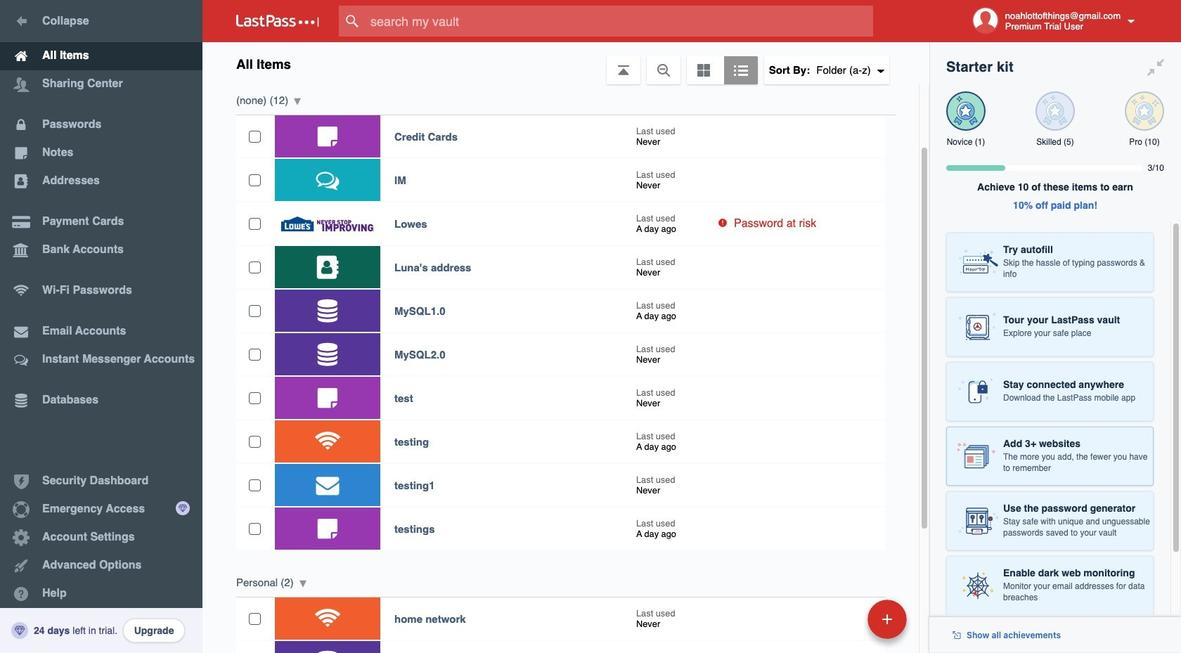 Task type: locate. For each thing, give the bounding box(es) containing it.
new item element
[[771, 599, 912, 639]]

vault options navigation
[[202, 42, 929, 84]]

Search search field
[[339, 6, 901, 37]]

search my vault text field
[[339, 6, 901, 37]]



Task type: describe. For each thing, give the bounding box(es) containing it.
lastpass image
[[236, 15, 319, 27]]

new item navigation
[[771, 595, 915, 653]]

main navigation navigation
[[0, 0, 202, 653]]



